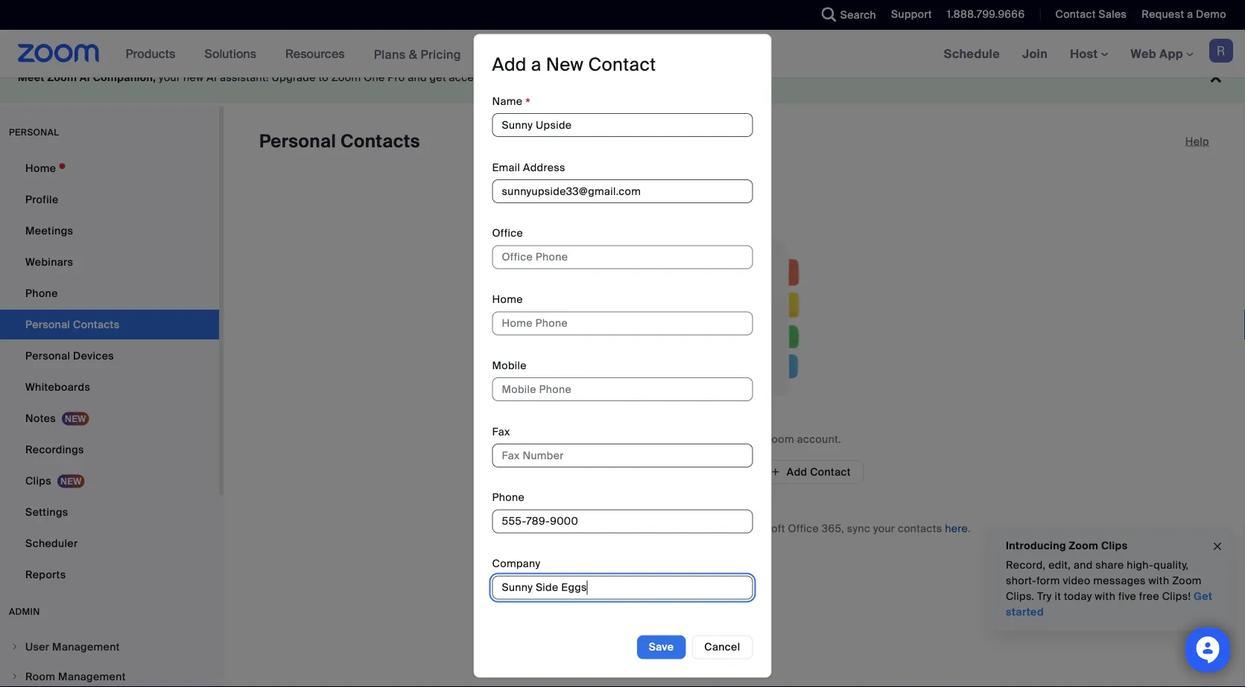 Task type: locate. For each thing, give the bounding box(es) containing it.
Phone text field
[[492, 511, 753, 534]]

personal
[[259, 130, 336, 153], [25, 349, 70, 363]]

0 horizontal spatial personal
[[25, 349, 70, 363]]

1 horizontal spatial ai
[[207, 71, 217, 85]]

microsoft right calendar,
[[608, 522, 657, 536]]

0 vertical spatial contact
[[1056, 7, 1096, 21]]

2 microsoft from the left
[[737, 522, 785, 536]]

sales
[[1099, 7, 1127, 21]]

zoom up add image
[[765, 433, 794, 446]]

to right added
[[727, 433, 738, 446]]

0 horizontal spatial office
[[492, 227, 523, 241]]

notes
[[25, 412, 56, 426]]

2 vertical spatial your
[[873, 522, 895, 536]]

new
[[183, 71, 204, 85]]

zoom
[[47, 71, 77, 85], [331, 71, 361, 85], [765, 433, 794, 446], [1069, 539, 1099, 553], [1172, 575, 1202, 588]]

personal contacts
[[259, 130, 420, 153]]

personal for personal contacts
[[259, 130, 336, 153]]

0 vertical spatial office
[[492, 227, 523, 241]]

1 horizontal spatial a
[[1187, 7, 1193, 21]]

added
[[692, 433, 725, 446]]

2 ai from the left
[[207, 71, 217, 85]]

a inside dialog
[[531, 53, 542, 76]]

add inside dialog
[[492, 53, 527, 76]]

your for to
[[740, 433, 762, 446]]

your left new
[[159, 71, 181, 85]]

0 horizontal spatial home
[[25, 161, 56, 175]]

1 vertical spatial your
[[740, 433, 762, 446]]

home inside personal menu "menu"
[[25, 161, 56, 175]]

1 horizontal spatial office
[[788, 522, 819, 536]]

clips up settings
[[25, 474, 51, 488]]

clips inside clips link
[[25, 474, 51, 488]]

whiteboards link
[[0, 373, 219, 402]]

1 horizontal spatial add
[[787, 465, 807, 479]]

introducing
[[1006, 539, 1066, 553]]

share
[[1096, 559, 1124, 573]]

personal menu menu
[[0, 154, 219, 592]]

home up profile
[[25, 161, 56, 175]]

0 horizontal spatial microsoft
[[608, 522, 657, 536]]

0 vertical spatial phone
[[25, 287, 58, 300]]

personal up whiteboards on the left bottom
[[25, 349, 70, 363]]

phone link
[[0, 279, 219, 309]]

phone inside personal menu "menu"
[[25, 287, 58, 300]]

1 vertical spatial phone
[[492, 492, 525, 505]]

1 vertical spatial clips
[[1101, 539, 1128, 553]]

account.
[[797, 433, 841, 446]]

and up video
[[1074, 559, 1093, 573]]

support
[[891, 7, 932, 21]]

five
[[1119, 590, 1137, 604]]

1 horizontal spatial contacts
[[898, 522, 942, 536]]

0 horizontal spatial contact
[[588, 53, 656, 76]]

add right add image
[[787, 465, 807, 479]]

1 vertical spatial personal
[[25, 349, 70, 363]]

personal for personal devices
[[25, 349, 70, 363]]

Mobile text field
[[492, 378, 753, 402]]

save
[[649, 641, 674, 655]]

phone up for in the left bottom of the page
[[492, 492, 525, 505]]

and
[[408, 71, 427, 85], [715, 522, 734, 536], [1074, 559, 1093, 573]]

0 vertical spatial a
[[1187, 7, 1193, 21]]

2 horizontal spatial and
[[1074, 559, 1093, 573]]

add for add a new contact
[[492, 53, 527, 76]]

1 horizontal spatial personal
[[259, 130, 336, 153]]

ai down zoom logo
[[80, 71, 90, 85]]

ai up 'name'
[[501, 71, 512, 85]]

1 horizontal spatial microsoft
[[737, 522, 785, 536]]

calendar,
[[557, 522, 605, 536]]

add up 'name'
[[492, 53, 527, 76]]

1 vertical spatial contact
[[588, 53, 656, 76]]

clips link
[[0, 467, 219, 496]]

0 vertical spatial your
[[159, 71, 181, 85]]

personal inside "menu"
[[25, 349, 70, 363]]

0 vertical spatial clips
[[25, 474, 51, 488]]

meetings navigation
[[933, 30, 1245, 79]]

1 vertical spatial with
[[1095, 590, 1116, 604]]

0 vertical spatial with
[[1149, 575, 1170, 588]]

0 vertical spatial add
[[492, 53, 527, 76]]

and right exchange,
[[715, 522, 734, 536]]

a left demo
[[1187, 7, 1193, 21]]

zoom left one
[[331, 71, 361, 85]]

0 horizontal spatial contacts
[[645, 433, 689, 446]]

contact right at on the top left of the page
[[588, 53, 656, 76]]

office left 365,
[[788, 522, 819, 536]]

meet
[[18, 71, 45, 85]]

add
[[492, 53, 527, 76], [787, 465, 807, 479]]

zoom logo image
[[18, 44, 100, 63]]

add a new contact dialog
[[474, 34, 772, 679]]

phone down webinars
[[25, 287, 58, 300]]

personal down 'upgrade'
[[259, 130, 336, 153]]

2 vertical spatial and
[[1074, 559, 1093, 573]]

meetings link
[[0, 216, 219, 246]]

contact sales link up join
[[1044, 0, 1131, 30]]

to right access
[[488, 71, 498, 85]]

0 vertical spatial and
[[408, 71, 427, 85]]

ai
[[80, 71, 90, 85], [207, 71, 217, 85], [501, 71, 512, 85]]

import from csv file button
[[605, 461, 752, 484]]

add contact
[[787, 465, 851, 479]]

0 vertical spatial personal
[[259, 130, 336, 153]]

Office Phone text field
[[492, 246, 753, 270]]

try
[[1037, 590, 1052, 604]]

pricing
[[421, 46, 461, 62]]

1 horizontal spatial contact
[[810, 465, 851, 479]]

0 horizontal spatial to
[[319, 71, 329, 85]]

short-
[[1006, 575, 1037, 588]]

personal devices link
[[0, 341, 219, 371]]

office down email
[[492, 227, 523, 241]]

1 horizontal spatial and
[[715, 522, 734, 536]]

contact left 'sales'
[[1056, 7, 1096, 21]]

contacts left here "link" at the right bottom of the page
[[898, 522, 942, 536]]

0 horizontal spatial clips
[[25, 474, 51, 488]]

sync
[[847, 522, 871, 536]]

your inside the "meet zoom ai companion," footer
[[159, 71, 181, 85]]

with
[[1149, 575, 1170, 588], [1095, 590, 1116, 604]]

0 horizontal spatial phone
[[25, 287, 58, 300]]

at
[[576, 71, 586, 85]]

your right added
[[740, 433, 762, 446]]

get
[[430, 71, 446, 85]]

import from csv file
[[634, 465, 740, 479]]

your
[[159, 71, 181, 85], [740, 433, 762, 446], [873, 522, 895, 536]]

add image
[[617, 465, 628, 480]]

1 horizontal spatial with
[[1149, 575, 1170, 588]]

your for companion,
[[159, 71, 181, 85]]

with up free
[[1149, 575, 1170, 588]]

add inside button
[[787, 465, 807, 479]]

new
[[546, 53, 584, 76]]

contacts
[[645, 433, 689, 446], [898, 522, 942, 536]]

2 vertical spatial contact
[[810, 465, 851, 479]]

and left get
[[408, 71, 427, 85]]

contacts
[[341, 130, 420, 153]]

3 ai from the left
[[501, 71, 512, 85]]

add contact button
[[758, 461, 864, 484]]

banner
[[0, 30, 1245, 79]]

zoom up clips!
[[1172, 575, 1202, 588]]

office
[[492, 227, 523, 241], [788, 522, 819, 536]]

1 vertical spatial home
[[492, 293, 523, 307]]

home
[[25, 161, 56, 175], [492, 293, 523, 307]]

meetings
[[25, 224, 73, 238]]

0 vertical spatial home
[[25, 161, 56, 175]]

messages
[[1094, 575, 1146, 588]]

0 horizontal spatial ai
[[80, 71, 90, 85]]

365,
[[822, 522, 844, 536]]

to right 'upgrade'
[[319, 71, 329, 85]]

contact inside dialog
[[588, 53, 656, 76]]

0 horizontal spatial and
[[408, 71, 427, 85]]

clips
[[25, 474, 51, 488], [1101, 539, 1128, 553]]

1 vertical spatial a
[[531, 53, 542, 76]]

contact
[[1056, 7, 1096, 21], [588, 53, 656, 76], [810, 465, 851, 479]]

.
[[968, 522, 971, 536]]

home up mobile
[[492, 293, 523, 307]]

1 horizontal spatial to
[[488, 71, 498, 85]]

ai right new
[[207, 71, 217, 85]]

profile
[[25, 193, 58, 206]]

a
[[1187, 7, 1193, 21], [531, 53, 542, 76]]

started
[[1006, 606, 1044, 620]]

*
[[526, 95, 531, 112]]

request a demo link
[[1131, 0, 1245, 30], [1142, 7, 1227, 21]]

1 horizontal spatial your
[[740, 433, 762, 446]]

1 vertical spatial add
[[787, 465, 807, 479]]

name
[[492, 95, 523, 109]]

microsoft down add image
[[737, 522, 785, 536]]

1.888.799.9666
[[947, 7, 1025, 21]]

request
[[1142, 7, 1185, 21]]

2 horizontal spatial ai
[[501, 71, 512, 85]]

companion,
[[93, 71, 156, 85]]

zoom down zoom logo
[[47, 71, 77, 85]]

admin
[[9, 607, 40, 618]]

0 horizontal spatial add
[[492, 53, 527, 76]]

Fax text field
[[492, 444, 753, 468]]

your right sync
[[873, 522, 895, 536]]

microsoft
[[608, 522, 657, 536], [737, 522, 785, 536]]

0 horizontal spatial a
[[531, 53, 542, 76]]

a left new
[[531, 53, 542, 76]]

home link
[[0, 154, 219, 183]]

1 horizontal spatial phone
[[492, 492, 525, 505]]

1 horizontal spatial home
[[492, 293, 523, 307]]

clips up share at the bottom right
[[1101, 539, 1128, 553]]

contacts right no
[[645, 433, 689, 446]]

0 horizontal spatial your
[[159, 71, 181, 85]]

today
[[1064, 590, 1092, 604]]

cost.
[[657, 71, 683, 85]]

contact down account.
[[810, 465, 851, 479]]

fax
[[492, 425, 510, 439]]

with down "messages"
[[1095, 590, 1116, 604]]

one
[[364, 71, 385, 85]]

settings link
[[0, 498, 219, 528]]

save button
[[637, 636, 686, 660]]



Task type: vqa. For each thing, say whether or not it's contained in the screenshot.
checked icon
no



Task type: describe. For each thing, give the bounding box(es) containing it.
0 horizontal spatial with
[[1095, 590, 1116, 604]]

Email Address text field
[[492, 180, 753, 204]]

2 horizontal spatial contact
[[1056, 7, 1096, 21]]

free
[[1139, 590, 1160, 604]]

help
[[1185, 135, 1210, 148]]

zoom up edit,
[[1069, 539, 1099, 553]]

csv
[[697, 465, 719, 479]]

upgrade
[[272, 71, 316, 85]]

a for request
[[1187, 7, 1193, 21]]

and inside the "meet zoom ai companion," footer
[[408, 71, 427, 85]]

personal devices
[[25, 349, 114, 363]]

for google calendar, microsoft exchange, and microsoft office 365, sync your contacts here .
[[498, 522, 971, 536]]

clips.
[[1006, 590, 1035, 604]]

email
[[492, 161, 520, 175]]

1 vertical spatial contacts
[[898, 522, 942, 536]]

1 vertical spatial and
[[715, 522, 734, 536]]

join
[[1023, 46, 1048, 61]]

here link
[[945, 522, 968, 536]]

edit,
[[1049, 559, 1071, 573]]

clips!
[[1162, 590, 1191, 604]]

devices
[[73, 349, 114, 363]]

meet zoom ai companion, your new ai assistant! upgrade to zoom one pro and get access to ai companion at no additional cost.
[[18, 71, 685, 85]]

and inside 'record, edit, and share high-quality, short-form video messages with zoom clips. try it today with five free clips!'
[[1074, 559, 1093, 573]]

personal
[[9, 127, 59, 138]]

video
[[1063, 575, 1091, 588]]

webinars
[[25, 255, 73, 269]]

recordings link
[[0, 435, 219, 465]]

add for add contact
[[787, 465, 807, 479]]

meet zoom ai companion, footer
[[0, 52, 1245, 104]]

a for add
[[531, 53, 542, 76]]

assistant!
[[220, 71, 269, 85]]

it
[[1055, 590, 1061, 604]]

close image
[[1212, 539, 1224, 556]]

add image
[[770, 466, 781, 479]]

no
[[589, 71, 601, 85]]

file
[[722, 465, 740, 479]]

0 vertical spatial contacts
[[645, 433, 689, 446]]

companion
[[514, 71, 573, 85]]

Company text field
[[492, 577, 753, 601]]

join link
[[1011, 30, 1059, 78]]

plans & pricing
[[374, 46, 461, 62]]

google
[[517, 522, 555, 536]]

access
[[449, 71, 486, 85]]

admin menu menu
[[0, 633, 219, 688]]

from
[[670, 465, 694, 479]]

2 horizontal spatial your
[[873, 522, 895, 536]]

1 microsoft from the left
[[608, 522, 657, 536]]

cancel button
[[692, 636, 753, 660]]

additional
[[604, 71, 655, 85]]

reports link
[[0, 560, 219, 590]]

scheduler link
[[0, 529, 219, 559]]

settings
[[25, 506, 68, 519]]

plans
[[374, 46, 406, 62]]

&
[[409, 46, 418, 62]]

name *
[[492, 95, 531, 112]]

contact sales
[[1056, 7, 1127, 21]]

reports
[[25, 568, 66, 582]]

First and Last Name text field
[[492, 114, 753, 138]]

for
[[498, 522, 515, 536]]

webinars link
[[0, 247, 219, 277]]

get started link
[[1006, 590, 1213, 620]]

1 vertical spatial office
[[788, 522, 819, 536]]

request a demo
[[1142, 7, 1227, 21]]

whiteboards
[[25, 380, 90, 394]]

office inside add a new contact dialog
[[492, 227, 523, 241]]

notes link
[[0, 404, 219, 434]]

cancel
[[704, 641, 740, 655]]

Home text field
[[492, 312, 753, 336]]

no
[[628, 433, 642, 446]]

record, edit, and share high-quality, short-form video messages with zoom clips. try it today with five free clips!
[[1006, 559, 1202, 604]]

company
[[492, 558, 541, 571]]

banner containing schedule
[[0, 30, 1245, 79]]

1 horizontal spatial clips
[[1101, 539, 1128, 553]]

zoom inside 'record, edit, and share high-quality, short-form video messages with zoom clips. try it today with five free clips!'
[[1172, 575, 1202, 588]]

here
[[945, 522, 968, 536]]

help link
[[1185, 130, 1210, 154]]

exchange,
[[659, 522, 712, 536]]

profile link
[[0, 185, 219, 215]]

2 horizontal spatial to
[[727, 433, 738, 446]]

phone inside add a new contact dialog
[[492, 492, 525, 505]]

product information navigation
[[114, 30, 472, 79]]

form
[[1037, 575, 1060, 588]]

get
[[1194, 590, 1213, 604]]

quality,
[[1154, 559, 1189, 573]]

import
[[634, 465, 668, 479]]

home inside add a new contact dialog
[[492, 293, 523, 307]]

contact inside button
[[810, 465, 851, 479]]

demo
[[1196, 7, 1227, 21]]

1 ai from the left
[[80, 71, 90, 85]]

high-
[[1127, 559, 1154, 573]]

record,
[[1006, 559, 1046, 573]]

contact sales link up meetings navigation in the top of the page
[[1056, 7, 1127, 21]]

scheduler
[[25, 537, 78, 551]]

pro
[[388, 71, 405, 85]]

schedule
[[944, 46, 1000, 61]]

schedule link
[[933, 30, 1011, 78]]

add a new contact
[[492, 53, 656, 76]]

mobile
[[492, 359, 527, 373]]



